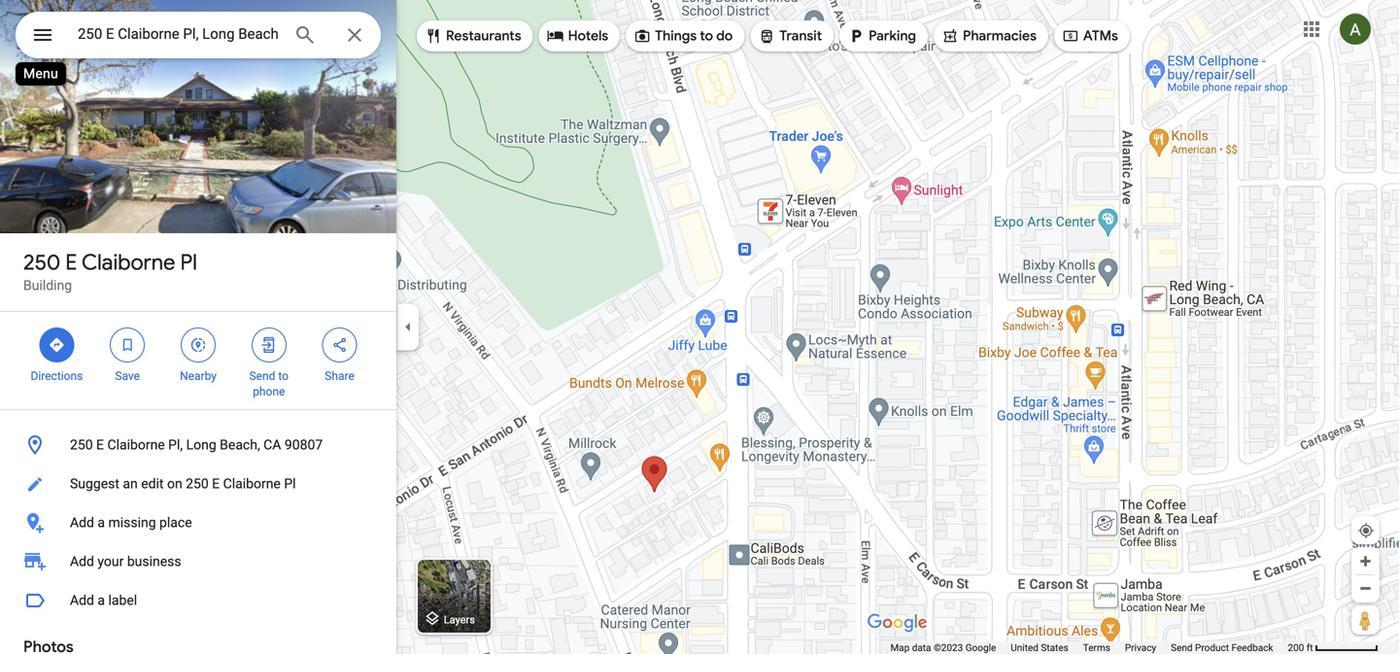 Task type: vqa. For each thing, say whether or not it's contained in the screenshot.


Task type: locate. For each thing, give the bounding box(es) containing it.
add a label
[[70, 592, 137, 609]]

claiborne inside 250 e claiborne pl building
[[82, 249, 175, 276]]

0 horizontal spatial send
[[249, 369, 276, 383]]

on
[[167, 476, 182, 492]]

hotels
[[568, 27, 609, 45]]

2 vertical spatial claiborne
[[223, 476, 281, 492]]


[[1062, 25, 1080, 47]]

a left label
[[98, 592, 105, 609]]

pl up ""
[[180, 249, 197, 276]]

send inside button
[[1172, 642, 1193, 654]]

ca
[[264, 437, 281, 453]]

an
[[123, 476, 138, 492]]

privacy button
[[1126, 642, 1157, 654]]

add left your
[[70, 554, 94, 570]]

feedback
[[1232, 642, 1274, 654]]

0 vertical spatial pl
[[180, 249, 197, 276]]


[[425, 25, 442, 47]]

zoom out image
[[1359, 581, 1374, 596]]

e inside button
[[212, 476, 220, 492]]

layers
[[444, 614, 475, 626]]

united states
[[1011, 642, 1069, 654]]

250 up suggest
[[70, 437, 93, 453]]

pharmacies
[[963, 27, 1037, 45]]

0 horizontal spatial pl
[[180, 249, 197, 276]]

©2023
[[934, 642, 964, 654]]

 transit
[[759, 25, 822, 47]]

pl
[[180, 249, 197, 276], [284, 476, 296, 492]]

map
[[891, 642, 910, 654]]

ft
[[1307, 642, 1314, 654]]

2 vertical spatial add
[[70, 592, 94, 609]]

2 horizontal spatial e
[[212, 476, 220, 492]]

0 horizontal spatial e
[[65, 249, 77, 276]]

e inside button
[[96, 437, 104, 453]]

building
[[23, 278, 72, 294]]

2 vertical spatial 250
[[186, 476, 209, 492]]

none field inside 250 e claiborne pl, long beach, ca 90807 field
[[78, 22, 278, 46]]

footer containing map data ©2023 google
[[891, 642, 1288, 654]]

0 vertical spatial 250
[[23, 249, 60, 276]]

claiborne up 
[[82, 249, 175, 276]]

claiborne inside button
[[223, 476, 281, 492]]

0 horizontal spatial 250
[[23, 249, 60, 276]]

edit
[[141, 476, 164, 492]]


[[331, 334, 349, 356]]

suggest an edit on 250 e claiborne pl
[[70, 476, 296, 492]]

footer inside google maps element
[[891, 642, 1288, 654]]

1 vertical spatial add
[[70, 554, 94, 570]]

0 horizontal spatial to
[[278, 369, 289, 383]]

1 horizontal spatial send
[[1172, 642, 1193, 654]]

to left 'do'
[[700, 27, 714, 45]]


[[634, 25, 651, 47]]

pl,
[[168, 437, 183, 453]]

add
[[70, 515, 94, 531], [70, 554, 94, 570], [70, 592, 94, 609]]

None field
[[78, 22, 278, 46]]

transit
[[780, 27, 822, 45]]

e inside 250 e claiborne pl building
[[65, 249, 77, 276]]

1 vertical spatial send
[[1172, 642, 1193, 654]]

things
[[655, 27, 697, 45]]

1 vertical spatial a
[[98, 592, 105, 609]]

1 horizontal spatial e
[[96, 437, 104, 453]]

claiborne
[[82, 249, 175, 276], [107, 437, 165, 453], [223, 476, 281, 492]]

3 add from the top
[[70, 592, 94, 609]]

save
[[115, 369, 140, 383]]

e right the on at the bottom
[[212, 476, 220, 492]]

250 up building
[[23, 249, 60, 276]]

0 vertical spatial e
[[65, 249, 77, 276]]

a left missing
[[98, 515, 105, 531]]

pl down 90807
[[284, 476, 296, 492]]

1 horizontal spatial 250
[[70, 437, 93, 453]]

suggest an edit on 250 e claiborne pl button
[[0, 465, 397, 504]]

250 for pl,
[[70, 437, 93, 453]]

0 vertical spatial claiborne
[[82, 249, 175, 276]]

1 vertical spatial e
[[96, 437, 104, 453]]

map data ©2023 google
[[891, 642, 997, 654]]

send
[[249, 369, 276, 383], [1172, 642, 1193, 654]]

add left label
[[70, 592, 94, 609]]

250 e claiborne pl building
[[23, 249, 197, 294]]

google
[[966, 642, 997, 654]]

add for add your business
[[70, 554, 94, 570]]

e up suggest
[[96, 437, 104, 453]]

add down suggest
[[70, 515, 94, 531]]

send up phone on the left bottom
[[249, 369, 276, 383]]

 button
[[16, 12, 70, 62]]

show street view coverage image
[[1352, 606, 1380, 635]]

2 add from the top
[[70, 554, 94, 570]]

nearby
[[180, 369, 217, 383]]

send inside send to phone
[[249, 369, 276, 383]]

2 vertical spatial e
[[212, 476, 220, 492]]

claiborne up 'an'
[[107, 437, 165, 453]]

send for send to phone
[[249, 369, 276, 383]]

0 vertical spatial add
[[70, 515, 94, 531]]

e
[[65, 249, 77, 276], [96, 437, 104, 453], [212, 476, 220, 492]]

2 a from the top
[[98, 592, 105, 609]]

to up phone on the left bottom
[[278, 369, 289, 383]]

1 vertical spatial pl
[[284, 476, 296, 492]]

 hotels
[[547, 25, 609, 47]]

250
[[23, 249, 60, 276], [70, 437, 93, 453], [186, 476, 209, 492]]

send left product
[[1172, 642, 1193, 654]]

250 inside 250 e claiborne pl building
[[23, 249, 60, 276]]

add your business link
[[0, 542, 397, 581]]

actions for 250 e claiborne pl region
[[0, 312, 397, 409]]

collapse side panel image
[[398, 316, 419, 338]]

1 a from the top
[[98, 515, 105, 531]]

1 horizontal spatial pl
[[284, 476, 296, 492]]


[[119, 334, 136, 356]]

a for label
[[98, 592, 105, 609]]

add for add a missing place
[[70, 515, 94, 531]]

 parking
[[848, 25, 917, 47]]

add a missing place
[[70, 515, 192, 531]]

2 horizontal spatial 250
[[186, 476, 209, 492]]

0 vertical spatial a
[[98, 515, 105, 531]]

1 add from the top
[[70, 515, 94, 531]]

1 vertical spatial claiborne
[[107, 437, 165, 453]]

google maps element
[[0, 0, 1400, 654]]

a
[[98, 515, 105, 531], [98, 592, 105, 609]]

e up building
[[65, 249, 77, 276]]

data
[[912, 642, 932, 654]]

0 vertical spatial to
[[700, 27, 714, 45]]

parking
[[869, 27, 917, 45]]

claiborne down beach,
[[223, 476, 281, 492]]

to
[[700, 27, 714, 45], [278, 369, 289, 383]]

footer
[[891, 642, 1288, 654]]

product
[[1196, 642, 1230, 654]]

states
[[1042, 642, 1069, 654]]

0 vertical spatial send
[[249, 369, 276, 383]]

250 right the on at the bottom
[[186, 476, 209, 492]]

250 inside button
[[70, 437, 93, 453]]

missing
[[108, 515, 156, 531]]

1 horizontal spatial to
[[700, 27, 714, 45]]

directions
[[31, 369, 83, 383]]

1 vertical spatial 250
[[70, 437, 93, 453]]

1 vertical spatial to
[[278, 369, 289, 383]]

pl inside 250 e claiborne pl building
[[180, 249, 197, 276]]

claiborne inside button
[[107, 437, 165, 453]]



Task type: describe. For each thing, give the bounding box(es) containing it.
e for pl
[[65, 249, 77, 276]]

send for send product feedback
[[1172, 642, 1193, 654]]

250 E Claiborne Pl, Long Beach, CA 90807 field
[[16, 12, 381, 58]]

label
[[108, 592, 137, 609]]

200 ft
[[1288, 642, 1314, 654]]

claiborne for pl
[[82, 249, 175, 276]]

add your business
[[70, 554, 181, 570]]


[[942, 25, 959, 47]]

to inside send to phone
[[278, 369, 289, 383]]


[[759, 25, 776, 47]]

send product feedback
[[1172, 642, 1274, 654]]

90807
[[285, 437, 323, 453]]

 atms
[[1062, 25, 1119, 47]]

terms button
[[1084, 642, 1111, 654]]

200
[[1288, 642, 1305, 654]]

united
[[1011, 642, 1039, 654]]

add for add a label
[[70, 592, 94, 609]]

place
[[159, 515, 192, 531]]


[[547, 25, 564, 47]]

business
[[127, 554, 181, 570]]

250 e claiborne pl, long beach, ca 90807
[[70, 437, 323, 453]]

send to phone
[[249, 369, 289, 399]]

250 e claiborne pl main content
[[0, 0, 397, 654]]


[[190, 334, 207, 356]]

privacy
[[1126, 642, 1157, 654]]

show your location image
[[1358, 522, 1376, 540]]

atms
[[1084, 27, 1119, 45]]


[[31, 21, 54, 49]]

beach,
[[220, 437, 260, 453]]

zoom in image
[[1359, 554, 1374, 569]]


[[48, 334, 66, 356]]

united states button
[[1011, 642, 1069, 654]]

restaurants
[[446, 27, 522, 45]]

share
[[325, 369, 355, 383]]

e for pl,
[[96, 437, 104, 453]]

suggest
[[70, 476, 120, 492]]

add a missing place button
[[0, 504, 397, 542]]

250 for pl
[[23, 249, 60, 276]]

long
[[186, 437, 217, 453]]

 restaurants
[[425, 25, 522, 47]]

phone
[[253, 385, 285, 399]]

 pharmacies
[[942, 25, 1037, 47]]

200 ft button
[[1288, 642, 1379, 654]]

do
[[717, 27, 733, 45]]

google account: angela cha  
(angela.cha@adept.ai) image
[[1341, 14, 1372, 45]]

pl inside button
[[284, 476, 296, 492]]

add a label button
[[0, 581, 397, 620]]


[[260, 334, 278, 356]]

to inside ' things to do'
[[700, 27, 714, 45]]

 search field
[[16, 12, 381, 62]]

250 e claiborne pl, long beach, ca 90807 button
[[0, 426, 397, 465]]


[[848, 25, 865, 47]]

250 inside button
[[186, 476, 209, 492]]

terms
[[1084, 642, 1111, 654]]

claiborne for pl,
[[107, 437, 165, 453]]

a for missing
[[98, 515, 105, 531]]

send product feedback button
[[1172, 642, 1274, 654]]

 things to do
[[634, 25, 733, 47]]

your
[[98, 554, 124, 570]]



